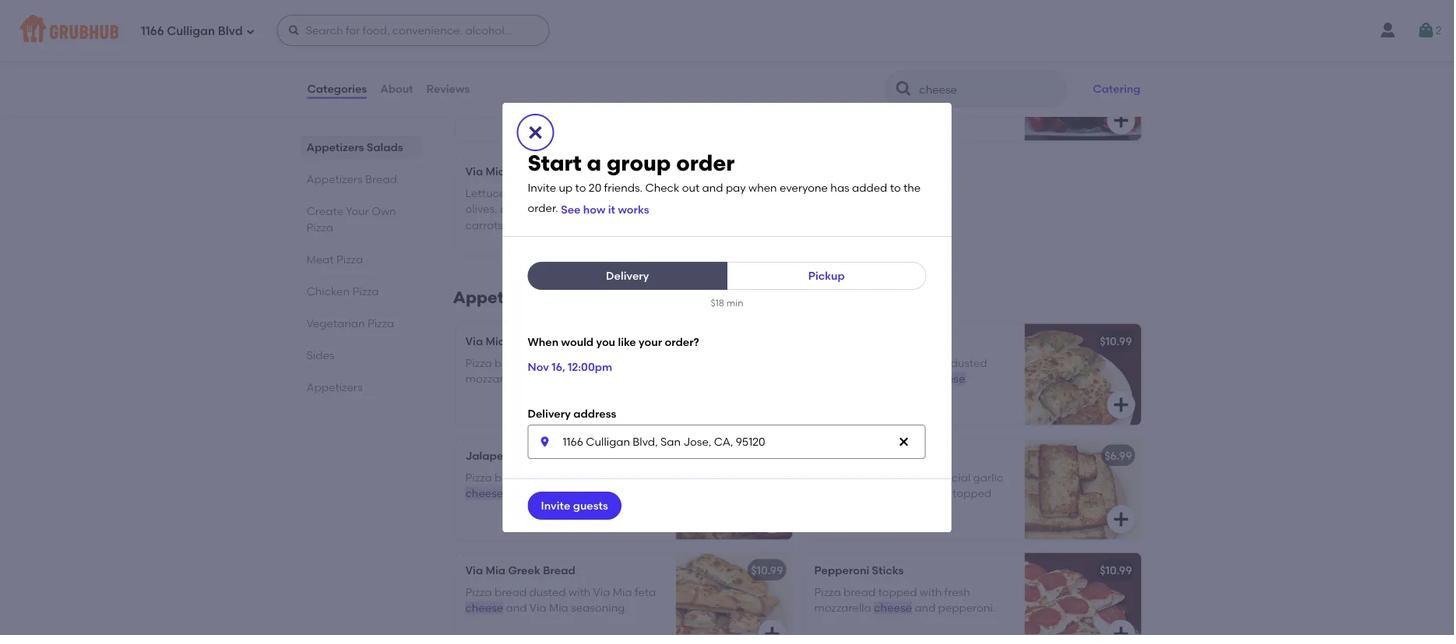 Task type: locate. For each thing, give the bounding box(es) containing it.
mia up seasoning.
[[613, 586, 632, 599]]

topped down when
[[529, 357, 568, 370]]

1 vertical spatial pepperoncini
[[815, 104, 885, 117]]

pizza inside pizza bread, topped with mozarella cheese and sliced jalapeno peppers.
[[466, 471, 492, 485]]

tomatoes, down garden
[[860, 72, 914, 86]]

mia inside 1/2 loaf french bread. special garlic sauce and via mia spices, topped with mozzarella
[[892, 487, 912, 500]]

start
[[528, 150, 582, 176]]

mia left garden
[[835, 50, 855, 63]]

2 vertical spatial pepperoncini
[[509, 218, 579, 232]]

0 horizontal spatial to
[[576, 181, 586, 194]]

to left the 20
[[576, 181, 586, 194]]

delivery address
[[528, 407, 617, 420]]

2 horizontal spatial .
[[966, 373, 968, 386]]

cucumber, inside 'lettuce, cherry tomatoes, onion, olives, cucumber, artichoke hearts, carrots, pepperoncini and feta .'
[[500, 203, 557, 216]]

delivery inside button
[[606, 269, 649, 283]]

artichoke down lettuce, tomatoes, cheese
[[815, 88, 865, 101]]

when
[[528, 336, 559, 349]]

1 vertical spatial pizza bread topped with fresh mozzarella
[[815, 586, 971, 615]]

0 vertical spatial lettuce,
[[815, 72, 858, 86]]

0 vertical spatial pepperoncini
[[544, 88, 614, 101]]

sides
[[307, 348, 335, 362]]

1 horizontal spatial cucumber,
[[941, 88, 998, 101]]

cucumber, right the search icon
[[941, 88, 998, 101]]

min
[[727, 297, 744, 308]]

mozzarella down french on the bottom right of the page
[[839, 503, 897, 516]]

and down how
[[582, 218, 603, 232]]

fresh for via mia cheesy bread
[[596, 357, 622, 370]]

mozzarella left nov
[[466, 373, 523, 386]]

bread, inside pizza bread, topped with mozarella cheese and sliced jalapeno peppers.
[[495, 471, 530, 485]]

would
[[562, 336, 594, 349]]

when would you like your order?
[[528, 336, 700, 349]]

via mia cheesy bread
[[466, 335, 583, 348]]

dusted down via mia greek bread
[[529, 586, 566, 599]]

dusted right sauce,
[[951, 357, 988, 370]]

bread down pepperoni sticks on the right bottom of page
[[844, 586, 876, 599]]

via mia greek salad
[[466, 165, 574, 178]]

appetizers bread down appetizers salads
[[307, 172, 397, 185]]

to
[[576, 181, 586, 194], [890, 181, 901, 194]]

0 horizontal spatial pizza bread topped with fresh mozzarella
[[466, 357, 622, 386]]

0 horizontal spatial hearts,
[[612, 203, 649, 216]]

0 horizontal spatial dusted
[[529, 586, 566, 599]]

and left sliced
[[506, 487, 527, 500]]

pickup button
[[727, 262, 927, 290]]

pepperoncini inside , olives, pepperoncini and carrots.
[[544, 88, 614, 101]]

cheese down via mia chef salad
[[466, 88, 504, 101]]

salads
[[367, 140, 403, 154]]

lettuce, for lettuce, cherry tomatoes, onion, olives, cucumber, artichoke hearts, carrots, pepperoncini and feta .
[[466, 187, 509, 200]]

sides tab
[[307, 347, 416, 363]]

has
[[831, 181, 850, 194]]

via mia garden salad image
[[1025, 40, 1142, 141]]

cheese down via mia greek bread
[[466, 602, 504, 615]]

your
[[639, 336, 662, 349]]

0 vertical spatial delivery
[[606, 269, 649, 283]]

garlic bread
[[815, 449, 883, 462]]

appetizers bread tab
[[307, 171, 416, 187]]

guests
[[573, 499, 608, 512]]

bread up french on the bottom right of the page
[[850, 449, 883, 462]]

olives, down lettuce, tomatoes, cheese
[[906, 88, 939, 101]]

0 vertical spatial greek
[[508, 165, 541, 178]]

feta
[[605, 218, 627, 232], [635, 586, 656, 599]]

appetizers bread up via mia cheesy bread
[[453, 288, 596, 307]]

sticks for jalapeno sticks
[[520, 449, 551, 462]]

mia down bread.
[[892, 487, 912, 500]]

bread, for and
[[495, 471, 530, 485]]

appetizers inside tab
[[307, 380, 363, 394]]

1 horizontal spatial .
[[563, 373, 566, 386]]

Search Via Mia Pizza search field
[[918, 82, 1037, 97]]

greek for bread
[[508, 564, 541, 577]]

and inside pizza bread dusted with via mia feta cheese and via mia seasoning.
[[506, 602, 527, 615]]

1 cheese . from the left
[[525, 373, 566, 386]]

cheese and pepperoni.
[[874, 602, 996, 615]]

via mia garden salad
[[815, 50, 932, 63]]

pepperoni.
[[939, 602, 996, 615]]

0 vertical spatial cucumber,
[[941, 88, 998, 101]]

catering button
[[1087, 72, 1148, 106]]

see how it works
[[561, 203, 650, 216]]

see how it works button
[[561, 196, 650, 224]]

pizza down via mia greek bread
[[466, 586, 492, 599]]

culligan
[[167, 24, 215, 38]]

0 horizontal spatial appetizers bread
[[307, 172, 397, 185]]

1 carrots. from the left
[[466, 104, 506, 117]]

bread, down jalapeno sticks
[[495, 471, 530, 485]]

2 to from the left
[[890, 181, 901, 194]]

0 vertical spatial pizza bread topped with fresh mozzarella
[[466, 357, 622, 386]]

and down the search icon
[[888, 104, 909, 117]]

via mia chef salad image
[[676, 40, 793, 141]]

hearts,
[[867, 88, 904, 101], [612, 203, 649, 216]]

cheese inside pizza bread, topped with mozarella cheese and sliced jalapeno peppers.
[[466, 487, 504, 500]]

greek
[[508, 165, 541, 178], [508, 564, 541, 577]]

invite inside start a group order invite up to 20 friends. check out and pay when everyone has added to the order.
[[528, 181, 556, 194]]

1 vertical spatial ,
[[504, 88, 506, 101]]

and down via mia greek bread
[[506, 602, 527, 615]]

1 vertical spatial bread,
[[495, 471, 530, 485]]

pizza bread topped with fresh mozzarella down when
[[466, 357, 622, 386]]

cheese down jalapeno
[[466, 487, 504, 500]]

0 horizontal spatial .
[[504, 234, 506, 248]]

svg image inside 2 button
[[1418, 21, 1436, 40]]

pepperoncini down order.
[[509, 218, 579, 232]]

mia up carrots,
[[486, 165, 506, 178]]

1 horizontal spatial fresh
[[839, 373, 865, 386]]

svg image
[[246, 27, 255, 36], [763, 111, 782, 130], [526, 123, 545, 142], [763, 226, 782, 245], [1112, 396, 1131, 415], [539, 435, 551, 448], [763, 625, 782, 635], [1112, 625, 1131, 635]]

appetizers up appetizers bread tab
[[307, 140, 364, 154]]

0 horizontal spatial carrots.
[[466, 104, 506, 117]]

cheese . down sauce,
[[928, 373, 968, 386]]

lettuce, up carrots,
[[466, 187, 509, 200]]

bread, left pesto
[[844, 357, 879, 370]]

$18 min
[[711, 297, 744, 308]]

0 horizontal spatial cheese .
[[525, 373, 566, 386]]

1 horizontal spatial delivery
[[606, 269, 649, 283]]

.
[[504, 234, 506, 248], [563, 373, 566, 386], [966, 373, 968, 386]]

added
[[853, 181, 888, 194]]

carrots. down the search icon
[[911, 104, 952, 117]]

2 greek from the top
[[508, 564, 541, 577]]

0 horizontal spatial fresh
[[596, 357, 622, 370]]

salad up the search icon
[[901, 50, 932, 63]]

bread, for fresh
[[844, 357, 879, 370]]

pizza bread topped with fresh mozzarella down pepperoni sticks on the right bottom of page
[[815, 586, 971, 615]]

and inside start a group order invite up to 20 friends. check out and pay when everyone has added to the order.
[[703, 181, 724, 194]]

1 horizontal spatial dusted
[[951, 357, 988, 370]]

chicken
[[307, 284, 350, 298]]

feta inside pizza bread dusted with via mia feta cheese and via mia seasoning.
[[635, 586, 656, 599]]

check
[[646, 181, 680, 194]]

greek up pizza bread dusted with via mia feta cheese and via mia seasoning.
[[508, 564, 541, 577]]

pizza right meat
[[337, 252, 363, 266]]

2 horizontal spatial fresh
[[945, 586, 971, 599]]

1 vertical spatial appetizers bread
[[453, 288, 596, 307]]

jalapeno sticks
[[466, 449, 551, 462]]

artichoke down the 20
[[560, 203, 610, 216]]

lettuce,
[[815, 72, 858, 86], [466, 187, 509, 200]]

garlic
[[815, 449, 848, 462]]

create
[[307, 204, 344, 217]]

1 horizontal spatial sticks
[[872, 564, 904, 577]]

0 vertical spatial appetizers bread
[[307, 172, 397, 185]]

lettuce, down via mia garden salad
[[815, 72, 858, 86]]

1 vertical spatial greek
[[508, 564, 541, 577]]

with inside pizza bread, pesto sauce, dusted with fresh mozzarella
[[815, 373, 837, 386]]

olives,
[[509, 88, 541, 101], [906, 88, 939, 101], [466, 203, 498, 216]]

pizza left pesto
[[815, 357, 841, 370]]

1166
[[141, 24, 164, 38]]

pizza
[[307, 221, 333, 234], [337, 252, 363, 266], [353, 284, 379, 298], [368, 316, 394, 330], [466, 357, 492, 370], [815, 357, 841, 370], [466, 471, 492, 485], [466, 586, 492, 599], [815, 586, 841, 599]]

appetizers salads tab
[[307, 139, 416, 155]]

1 horizontal spatial to
[[890, 181, 901, 194]]

1 horizontal spatial feta
[[635, 586, 656, 599]]

0 horizontal spatial sticks
[[520, 449, 551, 462]]

1 horizontal spatial lettuce,
[[815, 72, 858, 86]]

fresh down you
[[596, 357, 622, 370]]

hearts, inside , artichoke hearts, olives, cucumber, pepperoncini and carrots.
[[867, 88, 904, 101]]

out
[[682, 181, 700, 194]]

carrots. inside , olives, pepperoncini and carrots.
[[466, 104, 506, 117]]

1 vertical spatial invite
[[541, 499, 571, 512]]

1 vertical spatial hearts,
[[612, 203, 649, 216]]

1 horizontal spatial ,
[[955, 72, 958, 86]]

with up garlic
[[815, 373, 837, 386]]

, right the search icon
[[955, 72, 958, 86]]

$10.99 for pizza bread, topped with mozarella cheese and sliced jalapeno peppers.
[[751, 449, 784, 462]]

sauce
[[815, 487, 847, 500]]

1 vertical spatial delivery
[[528, 407, 571, 420]]

0 vertical spatial feta
[[605, 218, 627, 232]]

and down french on the bottom right of the page
[[849, 487, 870, 500]]

group
[[607, 150, 671, 176]]

via mia greek bread
[[466, 564, 576, 577]]

0 horizontal spatial tomatoes,
[[548, 187, 601, 200]]

12:00pm
[[568, 360, 613, 374]]

bread inside tab
[[365, 172, 397, 185]]

salad right "chef"
[[537, 50, 568, 63]]

tomatoes, up see
[[548, 187, 601, 200]]

0 horizontal spatial lettuce,
[[466, 187, 509, 200]]

0 vertical spatial sticks
[[520, 449, 551, 462]]

0 vertical spatial fresh
[[596, 357, 622, 370]]

0 vertical spatial dusted
[[951, 357, 988, 370]]

mozzarella down pepperoni
[[815, 602, 872, 615]]

cheese . down when
[[525, 373, 566, 386]]

1 horizontal spatial artichoke
[[815, 88, 865, 101]]

1 horizontal spatial cheese .
[[928, 373, 968, 386]]

cheese inside pizza bread dusted with via mia feta cheese and via mia seasoning.
[[466, 602, 504, 615]]

to left 'the'
[[890, 181, 901, 194]]

1 vertical spatial fresh
[[839, 373, 865, 386]]

and up group
[[617, 88, 638, 101]]

invite guests button
[[528, 492, 622, 520]]

salad up up
[[543, 165, 574, 178]]

svg image
[[1418, 21, 1436, 40], [288, 24, 300, 37], [1112, 111, 1131, 130], [898, 435, 911, 448], [1112, 510, 1131, 529]]

sauce,
[[914, 357, 948, 370]]

cheese .
[[525, 373, 566, 386], [928, 373, 968, 386]]

0 vertical spatial tomatoes,
[[860, 72, 914, 86]]

2 cheese . from the left
[[928, 373, 968, 386]]

dusted inside pizza bread dusted with via mia feta cheese and via mia seasoning.
[[529, 586, 566, 599]]

categories button
[[307, 61, 368, 117]]

with inside 1/2 loaf french bread. special garlic sauce and via mia spices, topped with mozzarella
[[815, 503, 837, 516]]

with up cheese and pepperoni.
[[920, 586, 942, 599]]

fresh up garlic bread
[[839, 373, 865, 386]]

, inside , artichoke hearts, olives, cucumber, pepperoncini and carrots.
[[955, 72, 958, 86]]

invite inside "button"
[[541, 499, 571, 512]]

carrots. inside , artichoke hearts, olives, cucumber, pepperoncini and carrots.
[[911, 104, 952, 117]]

pepperoncini down lettuce, tomatoes, cheese
[[815, 104, 885, 117]]

$10.99
[[1100, 335, 1133, 348], [751, 449, 784, 462], [751, 564, 784, 577], [1100, 564, 1133, 577]]

2 horizontal spatial olives,
[[906, 88, 939, 101]]

cheese
[[917, 72, 955, 86], [466, 88, 504, 101], [525, 373, 563, 386], [928, 373, 966, 386], [466, 487, 504, 500], [466, 602, 504, 615], [874, 602, 912, 615]]

1 vertical spatial artichoke
[[560, 203, 610, 216]]

meat
[[307, 252, 334, 266]]

0 vertical spatial ,
[[955, 72, 958, 86]]

bread,
[[844, 357, 879, 370], [495, 471, 530, 485]]

appetizers up create
[[307, 172, 363, 185]]

pepperoncini inside , artichoke hearts, olives, cucumber, pepperoncini and carrots.
[[815, 104, 885, 117]]

pizza down jalapeno
[[466, 471, 492, 485]]

with up jalapeno
[[574, 471, 596, 485]]

, down via mia chef salad
[[504, 88, 506, 101]]

delivery left address
[[528, 407, 571, 420]]

lettuce, for lettuce, tomatoes, cheese
[[815, 72, 858, 86]]

hearts, inside 'lettuce, cherry tomatoes, onion, olives, cucumber, artichoke hearts, carrots, pepperoncini and feta .'
[[612, 203, 649, 216]]

via
[[466, 50, 483, 63], [815, 50, 832, 63], [466, 165, 483, 178], [466, 335, 483, 348], [873, 487, 890, 500], [466, 564, 483, 577], [593, 586, 610, 599], [530, 602, 547, 615]]

mozzarella down pesto
[[868, 373, 925, 386]]

1 horizontal spatial pizza bread topped with fresh mozzarella
[[815, 586, 971, 615]]

,
[[955, 72, 958, 86], [504, 88, 506, 101]]

1 greek from the top
[[508, 165, 541, 178]]

vegetarian pizza
[[307, 316, 394, 330]]

carrots. down reviews
[[466, 104, 506, 117]]

salad for via mia garden salad
[[901, 50, 932, 63]]

mozzarella inside pizza bread, pesto sauce, dusted with fresh mozzarella
[[868, 373, 925, 386]]

seasoning.
[[571, 602, 628, 615]]

mia
[[486, 50, 506, 63], [835, 50, 855, 63], [486, 165, 506, 178], [486, 335, 506, 348], [892, 487, 912, 500], [486, 564, 506, 577], [613, 586, 632, 599], [549, 602, 569, 615]]

and right out
[[703, 181, 724, 194]]

1 vertical spatial sticks
[[872, 564, 904, 577]]

feta inside 'lettuce, cherry tomatoes, onion, olives, cucumber, artichoke hearts, carrots, pepperoncini and feta .'
[[605, 218, 627, 232]]

sticks up sliced
[[520, 449, 551, 462]]

vegetarian pizza tab
[[307, 315, 416, 331]]

pizza inside pizza bread dusted with via mia feta cheese and via mia seasoning.
[[466, 586, 492, 599]]

with down sauce
[[815, 503, 837, 516]]

with down would
[[571, 357, 593, 370]]

via mia pesto bread image
[[1025, 324, 1142, 425]]

appetizers
[[307, 140, 364, 154], [307, 172, 363, 185], [453, 288, 542, 307], [307, 380, 363, 394]]

lettuce, inside 'lettuce, cherry tomatoes, onion, olives, cucumber, artichoke hearts, carrots, pepperoncini and feta .'
[[466, 187, 509, 200]]

1 vertical spatial dusted
[[529, 586, 566, 599]]

2 vertical spatial fresh
[[945, 586, 971, 599]]

$18
[[711, 297, 725, 308]]

1 horizontal spatial carrots.
[[911, 104, 952, 117]]

carrots,
[[466, 218, 506, 232]]

, inside , olives, pepperoncini and carrots.
[[504, 88, 506, 101]]

pizza down create
[[307, 221, 333, 234]]

appetizers down sides
[[307, 380, 363, 394]]

0 vertical spatial invite
[[528, 181, 556, 194]]

bread up nov 16, 12:00pm
[[551, 335, 583, 348]]

pizza down pepperoni
[[815, 586, 841, 599]]

dusted
[[951, 357, 988, 370], [529, 586, 566, 599]]

0 horizontal spatial artichoke
[[560, 203, 610, 216]]

bread up would
[[546, 288, 596, 307]]

0 vertical spatial bread,
[[844, 357, 879, 370]]

bread down via mia cheesy bread
[[495, 357, 527, 370]]

salad
[[537, 50, 568, 63], [901, 50, 932, 63], [543, 165, 574, 178]]

and inside 'lettuce, cherry tomatoes, onion, olives, cucumber, artichoke hearts, carrots, pepperoncini and feta .'
[[582, 218, 603, 232]]

. inside 'lettuce, cherry tomatoes, onion, olives, cucumber, artichoke hearts, carrots, pepperoncini and feta .'
[[504, 234, 506, 248]]

with
[[571, 357, 593, 370], [815, 373, 837, 386], [574, 471, 596, 485], [815, 503, 837, 516], [569, 586, 591, 599], [920, 586, 942, 599]]

create your own pizza tab
[[307, 203, 416, 235]]

0 horizontal spatial feta
[[605, 218, 627, 232]]

topped inside 1/2 loaf french bread. special garlic sauce and via mia spices, topped with mozzarella
[[953, 487, 992, 500]]

bread up pizza bread dusted with via mia feta cheese and via mia seasoning.
[[543, 564, 576, 577]]

0 horizontal spatial ,
[[504, 88, 506, 101]]

about
[[380, 82, 413, 95]]

fresh up pepperoni. on the bottom right
[[945, 586, 971, 599]]

0 horizontal spatial olives,
[[466, 203, 498, 216]]

pepperoni
[[815, 564, 870, 577]]

cucumber, down cherry
[[500, 203, 557, 216]]

1 vertical spatial lettuce,
[[466, 187, 509, 200]]

greek up cherry
[[508, 165, 541, 178]]

0 horizontal spatial cucumber,
[[500, 203, 557, 216]]

1/2 loaf french bread. special garlic sauce and via mia spices, topped with mozzarella
[[815, 471, 1004, 516]]

$6.99
[[1105, 449, 1133, 462]]

topped down the garlic
[[953, 487, 992, 500]]

1 vertical spatial cucumber,
[[500, 203, 557, 216]]

sticks
[[520, 449, 551, 462], [872, 564, 904, 577]]

pizza inside pizza bread, pesto sauce, dusted with fresh mozzarella
[[815, 357, 841, 370]]

1 horizontal spatial bread,
[[844, 357, 879, 370]]

sticks for pepperoni sticks
[[872, 564, 904, 577]]

1 horizontal spatial olives,
[[509, 88, 541, 101]]

pepperoncini inside 'lettuce, cherry tomatoes, onion, olives, cucumber, artichoke hearts, carrots, pepperoncini and feta .'
[[509, 218, 579, 232]]

0 vertical spatial artichoke
[[815, 88, 865, 101]]

pay
[[726, 181, 746, 194]]

delivery for delivery
[[606, 269, 649, 283]]

olives, inside , olives, pepperoncini and carrots.
[[509, 88, 541, 101]]

pizza inside create your own pizza
[[307, 221, 333, 234]]

sticks right pepperoni
[[872, 564, 904, 577]]

delivery up like
[[606, 269, 649, 283]]

a
[[587, 150, 602, 176]]

pepperoncini up a
[[544, 88, 614, 101]]

garden
[[857, 50, 898, 63]]

cucumber,
[[941, 88, 998, 101], [500, 203, 557, 216]]

pepperoncini
[[544, 88, 614, 101], [815, 104, 885, 117], [509, 218, 579, 232]]

topped up sliced
[[532, 471, 571, 485]]

2 carrots. from the left
[[911, 104, 952, 117]]

bread down via mia greek bread
[[495, 586, 527, 599]]

with up seasoning.
[[569, 586, 591, 599]]

1 horizontal spatial hearts,
[[867, 88, 904, 101]]

0 vertical spatial hearts,
[[867, 88, 904, 101]]

appetizers bread inside tab
[[307, 172, 397, 185]]

1 vertical spatial feta
[[635, 586, 656, 599]]

main navigation navigation
[[0, 0, 1455, 61]]

0 horizontal spatial delivery
[[528, 407, 571, 420]]

olives, inside 'lettuce, cherry tomatoes, onion, olives, cucumber, artichoke hearts, carrots, pepperoncini and feta .'
[[466, 203, 498, 216]]

and left pepperoni. on the bottom right
[[915, 602, 936, 615]]

pizza down via mia cheesy bread
[[466, 357, 492, 370]]

bread for via
[[495, 357, 527, 370]]

bread up own at the left top
[[365, 172, 397, 185]]

bread, inside pizza bread, pesto sauce, dusted with fresh mozzarella
[[844, 357, 879, 370]]

olives, up carrots,
[[466, 203, 498, 216]]

the
[[904, 181, 921, 194]]

hearts, down onion,
[[612, 203, 649, 216]]

1 vertical spatial tomatoes,
[[548, 187, 601, 200]]

hearts, down lettuce, tomatoes, cheese
[[867, 88, 904, 101]]

0 horizontal spatial bread,
[[495, 471, 530, 485]]



Task type: vqa. For each thing, say whether or not it's contained in the screenshot.
Jamba
no



Task type: describe. For each thing, give the bounding box(es) containing it.
, for cucumber,
[[955, 72, 958, 86]]

1 horizontal spatial appetizers bread
[[453, 288, 596, 307]]

delivery for delivery address
[[528, 407, 571, 420]]

with inside pizza bread, topped with mozarella cheese and sliced jalapeno peppers.
[[574, 471, 596, 485]]

topped up cheese and pepperoni.
[[879, 586, 918, 599]]

spices,
[[914, 487, 950, 500]]

create your own pizza
[[307, 204, 396, 234]]

cheesy
[[508, 335, 548, 348]]

pizza bread topped with fresh mozzarella for cheese .
[[466, 357, 622, 386]]

fresh for pepperoni sticks
[[945, 586, 971, 599]]

$10.99 for cheese and pepperoni.
[[1100, 564, 1133, 577]]

mia left "chef"
[[486, 50, 506, 63]]

order?
[[665, 336, 700, 349]]

everyone
[[780, 181, 828, 194]]

onion,
[[604, 187, 636, 200]]

like
[[618, 336, 636, 349]]

2
[[1436, 24, 1442, 37]]

via mia cheesy bread image
[[676, 324, 793, 425]]

order
[[677, 150, 735, 176]]

reviews
[[427, 82, 470, 95]]

tomatoes, inside 'lettuce, cherry tomatoes, onion, olives, cucumber, artichoke hearts, carrots, pepperoncini and feta .'
[[548, 187, 601, 200]]

special
[[932, 471, 971, 485]]

sliced
[[530, 487, 560, 500]]

pizza up sides tab
[[368, 316, 394, 330]]

cheese down pepperoni sticks on the right bottom of page
[[874, 602, 912, 615]]

pepperoni sticks
[[815, 564, 904, 577]]

pesto
[[881, 357, 911, 370]]

and inside , artichoke hearts, olives, cucumber, pepperoncini and carrots.
[[888, 104, 909, 117]]

cucumber, inside , artichoke hearts, olives, cucumber, pepperoncini and carrots.
[[941, 88, 998, 101]]

$10.99 for cheese .
[[1100, 335, 1133, 348]]

cheese . for sauce,
[[928, 373, 968, 386]]

via mia greek salad image
[[676, 154, 793, 256]]

$9.99
[[757, 50, 784, 63]]

and inside , olives, pepperoncini and carrots.
[[617, 88, 638, 101]]

friends.
[[604, 181, 643, 194]]

artichoke inside 'lettuce, cherry tomatoes, onion, olives, cucumber, artichoke hearts, carrots, pepperoncini and feta .'
[[560, 203, 610, 216]]

2 button
[[1418, 16, 1442, 44]]

garlic bread image
[[1025, 439, 1142, 540]]

reviews button
[[426, 61, 471, 117]]

1 horizontal spatial tomatoes,
[[860, 72, 914, 86]]

olives, inside , artichoke hearts, olives, cucumber, pepperoncini and carrots.
[[906, 88, 939, 101]]

meat pizza tab
[[307, 251, 416, 267]]

blvd
[[218, 24, 243, 38]]

and inside pizza bread, topped with mozarella cheese and sliced jalapeno peppers.
[[506, 487, 527, 500]]

up
[[559, 181, 573, 194]]

salad for via mia chef salad
[[537, 50, 568, 63]]

16,
[[552, 360, 565, 374]]

mia left seasoning.
[[549, 602, 569, 615]]

cheese down when
[[525, 373, 563, 386]]

own
[[372, 204, 396, 217]]

when
[[749, 181, 777, 194]]

artichoke inside , artichoke hearts, olives, cucumber, pepperoncini and carrots.
[[815, 88, 865, 101]]

dusted inside pizza bread, pesto sauce, dusted with fresh mozzarella
[[951, 357, 988, 370]]

. for pizza bread, pesto sauce, dusted with fresh mozzarella
[[966, 373, 968, 386]]

catering
[[1094, 82, 1141, 95]]

via inside 1/2 loaf french bread. special garlic sauce and via mia spices, topped with mozzarella
[[873, 487, 890, 500]]

works
[[618, 203, 650, 216]]

pizza bread dusted with via mia feta cheese and via mia seasoning.
[[466, 586, 656, 615]]

address
[[574, 407, 617, 420]]

fresh inside pizza bread, pesto sauce, dusted with fresh mozzarella
[[839, 373, 865, 386]]

invite guests
[[541, 499, 608, 512]]

mia up pizza bread dusted with via mia feta cheese and via mia seasoning.
[[486, 564, 506, 577]]

it
[[608, 203, 616, 216]]

$10.99 for pizza bread dusted with via mia feta cheese and via mia seasoning.
[[751, 564, 784, 577]]

cheese down sauce,
[[928, 373, 966, 386]]

mia left cheesy on the left
[[486, 335, 506, 348]]

nov 16, 12:00pm
[[528, 360, 613, 374]]

mozarella
[[599, 471, 651, 485]]

. for pizza bread topped with fresh mozzarella
[[563, 373, 566, 386]]

cheese right the search icon
[[917, 72, 955, 86]]

via mia chef salad
[[466, 50, 568, 63]]

via mia greek bread image
[[676, 553, 793, 635]]

pickup
[[809, 269, 845, 283]]

chicken pizza tab
[[307, 283, 416, 299]]

how
[[584, 203, 606, 216]]

appetizers up via mia cheesy bread
[[453, 288, 542, 307]]

about button
[[380, 61, 414, 117]]

salad for via mia greek salad
[[543, 165, 574, 178]]

jalapeno
[[466, 449, 517, 462]]

greek for salad
[[508, 165, 541, 178]]

vegetarian
[[307, 316, 365, 330]]

chef
[[508, 50, 534, 63]]

french
[[856, 471, 892, 485]]

garlic
[[974, 471, 1004, 485]]

delivery button
[[528, 262, 728, 290]]

appetizers salads
[[307, 140, 403, 154]]

Search Address search field
[[528, 425, 926, 459]]

bread.
[[895, 471, 929, 485]]

jalapeno
[[563, 487, 610, 500]]

nov
[[528, 360, 549, 374]]

lettuce, cherry tomatoes, onion, olives, cucumber, artichoke hearts, carrots, pepperoncini and feta .
[[466, 187, 649, 248]]

svg image inside main navigation navigation
[[246, 27, 255, 36]]

with inside pizza bread dusted with via mia feta cheese and via mia seasoning.
[[569, 586, 591, 599]]

, for carrots.
[[504, 88, 506, 101]]

order.
[[528, 202, 559, 215]]

nov 16, 12:00pm button
[[528, 353, 613, 381]]

pizza bread, topped with mozarella cheese and sliced jalapeno peppers.
[[466, 471, 659, 500]]

bread inside pizza bread dusted with via mia feta cheese and via mia seasoning.
[[495, 586, 527, 599]]

pizza bread, pesto sauce, dusted with fresh mozzarella
[[815, 357, 988, 386]]

search icon image
[[895, 79, 914, 98]]

mozzarella inside 1/2 loaf french bread. special garlic sauce and via mia spices, topped with mozzarella
[[839, 503, 897, 516]]

pizza down meat pizza tab
[[353, 284, 379, 298]]

start a group order invite up to 20 friends. check out and pay when everyone has added to the order.
[[528, 150, 921, 215]]

1/2
[[815, 471, 830, 485]]

cherry
[[511, 187, 545, 200]]

20
[[589, 181, 602, 194]]

pizza bread topped with fresh mozzarella for cheese and pepperoni.
[[815, 586, 971, 615]]

pepperoni sticks image
[[1025, 553, 1142, 635]]

bread for pepperoni
[[844, 586, 876, 599]]

topped inside pizza bread, topped with mozarella cheese and sliced jalapeno peppers.
[[532, 471, 571, 485]]

peppers.
[[612, 487, 659, 500]]

appetizers tab
[[307, 379, 416, 395]]

lettuce, tomatoes, cheese
[[815, 72, 955, 86]]

jalapeno sticks image
[[676, 439, 793, 540]]

and inside 1/2 loaf french bread. special garlic sauce and via mia spices, topped with mozzarella
[[849, 487, 870, 500]]

you
[[597, 336, 616, 349]]

, artichoke hearts, olives, cucumber, pepperoncini and carrots.
[[815, 72, 998, 117]]

cheese . for with
[[525, 373, 566, 386]]

1 to from the left
[[576, 181, 586, 194]]

meat pizza
[[307, 252, 363, 266]]

chicken pizza
[[307, 284, 379, 298]]

your
[[346, 204, 369, 217]]



